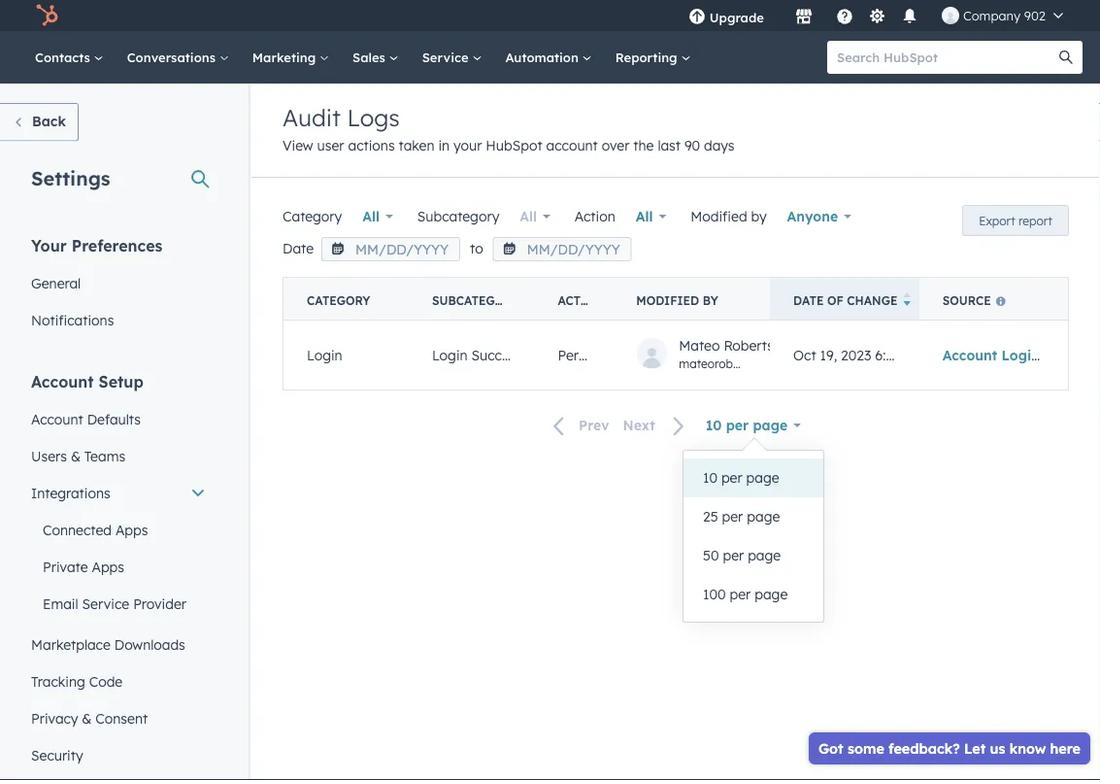 Task type: vqa. For each thing, say whether or not it's contained in the screenshot.
Connected Apps
yes



Task type: describe. For each thing, give the bounding box(es) containing it.
provider
[[133, 595, 187, 612]]

oct
[[794, 346, 817, 363]]

account for account login history
[[943, 346, 998, 363]]

tracking
[[31, 673, 85, 690]]

page inside dropdown button
[[753, 417, 788, 434]]

login succeeded
[[432, 346, 542, 363]]

all button for action
[[623, 197, 679, 236]]

teams
[[84, 447, 125, 464]]

prev button
[[542, 413, 616, 438]]

account
[[546, 137, 598, 154]]

100 per page button
[[684, 575, 824, 614]]

mateo roberts image
[[942, 7, 960, 24]]

downloads
[[114, 636, 185, 653]]

contacts
[[35, 49, 94, 65]]

page for 10 per page button
[[747, 469, 780, 486]]

account setup
[[31, 372, 144, 391]]

export report button
[[963, 205, 1070, 236]]

login for login
[[307, 346, 343, 363]]

integrations
[[31, 484, 110, 501]]

email service provider link
[[19, 585, 218, 622]]

back
[[32, 113, 66, 130]]

per inside dropdown button
[[726, 417, 749, 434]]

service inside account setup element
[[82, 595, 129, 612]]

next button
[[616, 413, 697, 438]]

marketing
[[252, 49, 320, 65]]

all for action
[[636, 208, 653, 225]]

pagination navigation
[[542, 413, 697, 438]]

email
[[43, 595, 78, 612]]

0 vertical spatial by
[[751, 208, 767, 225]]

company 902
[[964, 7, 1046, 23]]

3 login from the left
[[1002, 346, 1040, 363]]

private apps link
[[19, 548, 218, 585]]

menu containing company 902
[[675, 0, 1077, 31]]

consent
[[95, 710, 148, 727]]

hubspot
[[486, 137, 543, 154]]

connected
[[43, 521, 112, 538]]

privacy
[[31, 710, 78, 727]]

pm
[[907, 346, 927, 363]]

descending sort. press to sort ascending. element
[[904, 292, 911, 309]]

days
[[704, 137, 735, 154]]

defaults
[[87, 410, 141, 427]]

privacy & consent link
[[19, 700, 218, 737]]

account defaults link
[[19, 401, 218, 438]]

10 inside 10 per page button
[[703, 469, 718, 486]]

company
[[964, 7, 1021, 23]]

of
[[828, 293, 844, 308]]

1 horizontal spatial service
[[422, 49, 473, 65]]

account login history
[[943, 346, 1094, 363]]

6:48
[[876, 346, 903, 363]]

90
[[685, 137, 701, 154]]

automation
[[506, 49, 583, 65]]

email service provider
[[43, 595, 187, 612]]

account login history link
[[943, 346, 1101, 363]]

hubspot image
[[35, 4, 58, 27]]

view
[[283, 137, 313, 154]]

902
[[1025, 7, 1046, 23]]

taken
[[399, 137, 435, 154]]

tracking code link
[[19, 663, 218, 700]]

edt
[[931, 346, 956, 363]]

none field containing 10 per page
[[684, 459, 824, 614]]

preferences
[[72, 236, 163, 255]]

marketplace downloads
[[31, 636, 185, 653]]

audit
[[283, 103, 341, 132]]

search button
[[1050, 41, 1083, 74]]

50
[[703, 547, 719, 564]]

0 vertical spatial subcategory
[[418, 208, 500, 225]]

export report
[[979, 213, 1053, 228]]

1 vertical spatial by
[[703, 293, 719, 308]]

tracking code
[[31, 673, 123, 690]]

account setup element
[[19, 371, 218, 774]]

settings link
[[866, 5, 890, 26]]

10 per page button
[[684, 459, 824, 497]]

last
[[658, 137, 681, 154]]

logs
[[347, 103, 400, 132]]

automation link
[[494, 31, 604, 84]]

export
[[979, 213, 1016, 228]]

date for date of change
[[794, 293, 824, 308]]

page for 100 per page button
[[755, 586, 788, 603]]

100
[[703, 586, 726, 603]]

date for date
[[283, 240, 314, 257]]

50 per page button
[[684, 536, 824, 575]]

per for '25 per page' button
[[722, 508, 744, 525]]

login for login succeeded
[[432, 346, 468, 363]]

notifications link
[[19, 302, 218, 339]]

search image
[[1060, 51, 1074, 64]]

notifications
[[31, 311, 114, 328]]

per for 50 per page button
[[723, 547, 744, 564]]

report
[[1019, 213, 1053, 228]]

page for '25 per page' button
[[747, 508, 780, 525]]

25 per page button
[[684, 497, 824, 536]]

marketing link
[[241, 31, 341, 84]]

all button for subcategory
[[507, 197, 563, 236]]

change
[[847, 293, 898, 308]]

marketplaces image
[[796, 9, 813, 26]]

100 per page
[[703, 586, 788, 603]]

apps for private apps
[[92, 558, 124, 575]]

account defaults
[[31, 410, 141, 427]]

service link
[[411, 31, 494, 84]]

private
[[43, 558, 88, 575]]

reporting
[[616, 49, 681, 65]]

25
[[703, 508, 719, 525]]

audit logs view user actions taken in your hubspot account over the last 90 days
[[283, 103, 735, 154]]

& for users
[[71, 447, 81, 464]]

apps for connected apps
[[116, 521, 148, 538]]



Task type: locate. For each thing, give the bounding box(es) containing it.
& for privacy
[[82, 710, 92, 727]]

1 vertical spatial service
[[82, 595, 129, 612]]

10 per page up 10 per page button
[[706, 417, 788, 434]]

0 horizontal spatial all
[[363, 208, 380, 225]]

service down private apps link
[[82, 595, 129, 612]]

sales link
[[341, 31, 411, 84]]

modified by
[[691, 208, 767, 225], [637, 293, 719, 308]]

0 vertical spatial action
[[575, 208, 616, 225]]

account for account setup
[[31, 372, 94, 391]]

perform
[[558, 346, 610, 363]]

1 vertical spatial &
[[82, 710, 92, 727]]

sales
[[353, 49, 389, 65]]

help image
[[836, 9, 854, 26]]

2 horizontal spatial all button
[[623, 197, 679, 236]]

2 all button from the left
[[507, 197, 563, 236]]

MM/DD/YYYY text field
[[322, 237, 461, 261]]

all
[[363, 208, 380, 225], [520, 208, 537, 225], [636, 208, 653, 225]]

&
[[71, 447, 81, 464], [82, 710, 92, 727]]

the
[[634, 137, 654, 154]]

category down the view
[[283, 208, 342, 225]]

1 horizontal spatial by
[[751, 208, 767, 225]]

1 vertical spatial modified by
[[637, 293, 719, 308]]

1 all button from the left
[[350, 197, 406, 236]]

2 login from the left
[[432, 346, 468, 363]]

2 horizontal spatial login
[[1002, 346, 1040, 363]]

modified by up the mateo
[[637, 293, 719, 308]]

modified by down "days"
[[691, 208, 767, 225]]

0 horizontal spatial service
[[82, 595, 129, 612]]

page for 50 per page button
[[748, 547, 781, 564]]

10 per page button
[[697, 406, 810, 445]]

roberts
[[724, 337, 774, 354]]

& right users
[[71, 447, 81, 464]]

settings image
[[869, 8, 886, 26]]

0 vertical spatial &
[[71, 447, 81, 464]]

19,
[[820, 346, 838, 363]]

1 vertical spatial date
[[794, 293, 824, 308]]

0 vertical spatial account
[[943, 346, 998, 363]]

connected apps
[[43, 521, 148, 538]]

date left of
[[794, 293, 824, 308]]

users
[[31, 447, 67, 464]]

subcategory
[[418, 208, 500, 225], [432, 293, 520, 308]]

MM/DD/YYYY text field
[[493, 237, 632, 261]]

apps up the email service provider
[[92, 558, 124, 575]]

1 horizontal spatial all button
[[507, 197, 563, 236]]

1 vertical spatial apps
[[92, 558, 124, 575]]

page up '25 per page' button
[[747, 469, 780, 486]]

2023
[[841, 346, 872, 363]]

succeeded
[[472, 346, 542, 363]]

1 horizontal spatial date
[[794, 293, 824, 308]]

conversations
[[127, 49, 219, 65]]

0 vertical spatial modified by
[[691, 208, 767, 225]]

1 vertical spatial action
[[558, 293, 605, 308]]

service
[[422, 49, 473, 65], [82, 595, 129, 612]]

0 horizontal spatial &
[[71, 447, 81, 464]]

hubspot link
[[23, 4, 73, 27]]

over
[[602, 137, 630, 154]]

marketplace downloads link
[[19, 626, 218, 663]]

all down "the"
[[636, 208, 653, 225]]

10 per page up 25 per page
[[703, 469, 780, 486]]

page down '25 per page' button
[[748, 547, 781, 564]]

10 per page
[[706, 417, 788, 434], [703, 469, 780, 486]]

integrations button
[[19, 475, 218, 511]]

date of change
[[794, 293, 898, 308]]

your preferences
[[31, 236, 163, 255]]

anyone
[[787, 208, 838, 225]]

2 vertical spatial account
[[31, 410, 83, 427]]

1 vertical spatial 10
[[703, 469, 718, 486]]

all button up mm/dd/yyyy text box
[[350, 197, 406, 236]]

page down 10 per page button
[[747, 508, 780, 525]]

by
[[751, 208, 767, 225], [703, 293, 719, 308]]

& right the privacy
[[82, 710, 92, 727]]

account inside 'link'
[[31, 410, 83, 427]]

date of change button
[[770, 277, 920, 320]]

history
[[1045, 346, 1094, 363]]

10
[[706, 417, 722, 434], [703, 469, 718, 486]]

Search HubSpot search field
[[828, 41, 1066, 74]]

0 vertical spatial modified
[[691, 208, 748, 225]]

page
[[753, 417, 788, 434], [747, 469, 780, 486], [747, 508, 780, 525], [748, 547, 781, 564], [755, 586, 788, 603]]

user
[[317, 137, 344, 154]]

action up perform at top right
[[558, 293, 605, 308]]

0 vertical spatial 10 per page
[[706, 417, 788, 434]]

notifications button
[[894, 0, 927, 31]]

reporting link
[[604, 31, 703, 84]]

per for 100 per page button
[[730, 586, 751, 603]]

category for subcategory
[[283, 208, 342, 225]]

10 right next button
[[706, 417, 722, 434]]

1 vertical spatial 10 per page
[[703, 469, 780, 486]]

page up 10 per page button
[[753, 417, 788, 434]]

per up 25 per page
[[722, 469, 743, 486]]

account up the account defaults
[[31, 372, 94, 391]]

your
[[454, 137, 482, 154]]

account
[[943, 346, 998, 363], [31, 372, 94, 391], [31, 410, 83, 427]]

anyone button
[[775, 197, 864, 236]]

0 vertical spatial apps
[[116, 521, 148, 538]]

subcategory down to
[[432, 293, 520, 308]]

users & teams link
[[19, 438, 218, 475]]

upgrade
[[710, 9, 764, 25]]

account right pm
[[943, 346, 998, 363]]

apps down 'integrations' "button"
[[116, 521, 148, 538]]

all up mm/dd/yyyy text box
[[363, 208, 380, 225]]

your
[[31, 236, 67, 255]]

private apps
[[43, 558, 124, 575]]

per right the 25
[[722, 508, 744, 525]]

category down mm/dd/yyyy text box
[[307, 293, 370, 308]]

to
[[470, 240, 484, 257]]

subcategory up to
[[418, 208, 500, 225]]

2 horizontal spatial all
[[636, 208, 653, 225]]

all button
[[350, 197, 406, 236], [507, 197, 563, 236], [623, 197, 679, 236]]

prev
[[579, 417, 610, 434]]

mateoroberts871@gmail.com
[[679, 357, 841, 371]]

conversations link
[[115, 31, 241, 84]]

per for 10 per page button
[[722, 469, 743, 486]]

1 vertical spatial category
[[307, 293, 370, 308]]

service right "sales" link
[[422, 49, 473, 65]]

account for account defaults
[[31, 410, 83, 427]]

all button for category
[[350, 197, 406, 236]]

modified down "days"
[[691, 208, 748, 225]]

actions
[[348, 137, 395, 154]]

list box containing 10 per page
[[684, 459, 824, 614]]

by up the mateo
[[703, 293, 719, 308]]

1 horizontal spatial login
[[432, 346, 468, 363]]

1 horizontal spatial &
[[82, 710, 92, 727]]

date
[[283, 240, 314, 257], [794, 293, 824, 308]]

1 login from the left
[[307, 346, 343, 363]]

marketplace
[[31, 636, 111, 653]]

0 vertical spatial category
[[283, 208, 342, 225]]

per up 10 per page button
[[726, 417, 749, 434]]

account up users
[[31, 410, 83, 427]]

all up mm/dd/yyyy text field
[[520, 208, 537, 225]]

descending sort. press to sort ascending. image
[[904, 292, 911, 306]]

0 vertical spatial date
[[283, 240, 314, 257]]

settings
[[31, 166, 110, 190]]

10 up the 25
[[703, 469, 718, 486]]

modified
[[691, 208, 748, 225], [637, 293, 700, 308]]

modified up the mateo
[[637, 293, 700, 308]]

3 all from the left
[[636, 208, 653, 225]]

all for category
[[363, 208, 380, 225]]

0 horizontal spatial login
[[307, 346, 343, 363]]

per
[[726, 417, 749, 434], [722, 469, 743, 486], [722, 508, 744, 525], [723, 547, 744, 564], [730, 586, 751, 603]]

help button
[[829, 0, 862, 31]]

upgrade image
[[689, 9, 706, 26]]

0 horizontal spatial all button
[[350, 197, 406, 236]]

all button down "the"
[[623, 197, 679, 236]]

your preferences element
[[19, 235, 218, 339]]

all button up mm/dd/yyyy text field
[[507, 197, 563, 236]]

10 per page inside button
[[703, 469, 780, 486]]

1 vertical spatial account
[[31, 372, 94, 391]]

users & teams
[[31, 447, 125, 464]]

10 per page inside dropdown button
[[706, 417, 788, 434]]

list box
[[684, 459, 824, 614]]

25 per page
[[703, 508, 780, 525]]

notifications image
[[901, 9, 919, 26]]

code
[[89, 673, 123, 690]]

general
[[31, 274, 81, 291]]

1 horizontal spatial all
[[520, 208, 537, 225]]

action
[[575, 208, 616, 225], [558, 293, 605, 308]]

marketplaces button
[[784, 0, 825, 31]]

0 vertical spatial service
[[422, 49, 473, 65]]

company 902 button
[[931, 0, 1075, 31]]

date inside button
[[794, 293, 824, 308]]

per right 100
[[730, 586, 751, 603]]

menu
[[675, 0, 1077, 31]]

2 all from the left
[[520, 208, 537, 225]]

by left anyone
[[751, 208, 767, 225]]

general link
[[19, 265, 218, 302]]

contacts link
[[23, 31, 115, 84]]

per right 50
[[723, 547, 744, 564]]

None field
[[684, 459, 824, 614]]

date left mm/dd/yyyy text box
[[283, 240, 314, 257]]

1 vertical spatial modified
[[637, 293, 700, 308]]

50 per page
[[703, 547, 781, 564]]

mateo roberts mateoroberts871@gmail.com
[[679, 337, 841, 371]]

page down 50 per page button
[[755, 586, 788, 603]]

1 all from the left
[[363, 208, 380, 225]]

action up mm/dd/yyyy text field
[[575, 208, 616, 225]]

apps
[[116, 521, 148, 538], [92, 558, 124, 575]]

privacy & consent
[[31, 710, 148, 727]]

10 inside 10 per page dropdown button
[[706, 417, 722, 434]]

0 vertical spatial 10
[[706, 417, 722, 434]]

setup
[[99, 372, 144, 391]]

0 horizontal spatial by
[[703, 293, 719, 308]]

oct 19, 2023 6:48 pm edt
[[794, 346, 956, 363]]

1 vertical spatial subcategory
[[432, 293, 520, 308]]

category for login
[[307, 293, 370, 308]]

in
[[439, 137, 450, 154]]

3 all button from the left
[[623, 197, 679, 236]]

back link
[[0, 103, 79, 141]]

all for subcategory
[[520, 208, 537, 225]]

0 horizontal spatial date
[[283, 240, 314, 257]]



